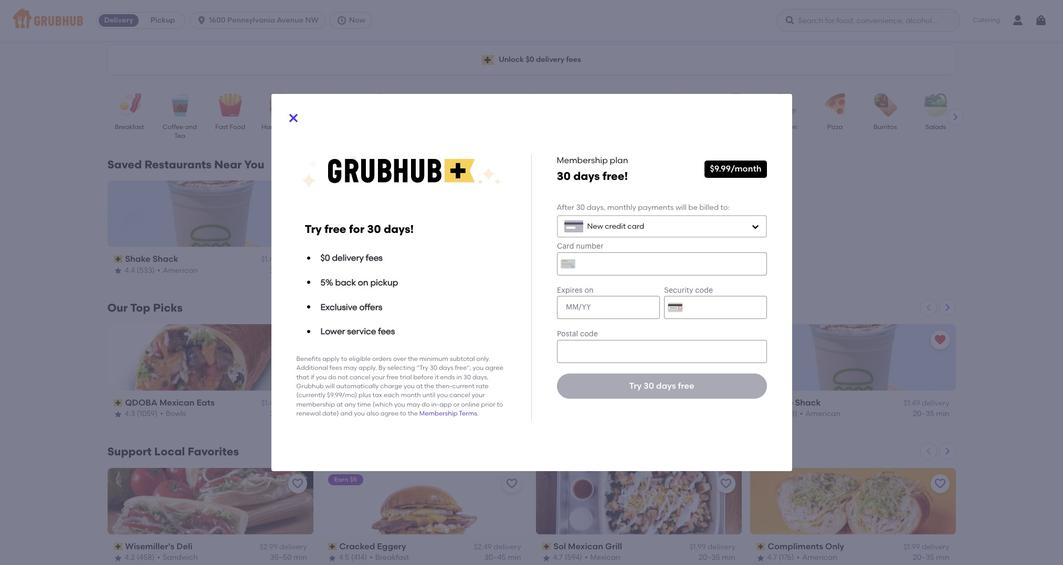 Task type: vqa. For each thing, say whether or not it's contained in the screenshot.


Task type: locate. For each thing, give the bounding box(es) containing it.
• for compliments only
[[797, 553, 800, 562]]

• for wisemiller's deli
[[157, 553, 160, 562]]

min for wisemiller's deli
[[294, 553, 307, 562]]

american image
[[665, 93, 702, 117]]

0 vertical spatial $2.49
[[688, 399, 706, 408]]

fees up pickup
[[366, 253, 383, 263]]

to
[[341, 355, 347, 363], [497, 401, 503, 408], [400, 410, 406, 417]]

only
[[825, 542, 844, 552]]

terms
[[459, 410, 477, 417]]

• american right 4.4 (533)
[[157, 266, 198, 275]]

membership inside membership plan 30 days free!
[[557, 156, 608, 166]]

1 vertical spatial • breakfast
[[370, 553, 409, 562]]

• american down compliments only
[[797, 553, 837, 562]]

do left not
[[328, 374, 336, 381]]

subscription pass image left qdoba
[[114, 400, 123, 407]]

2 svg image from the left
[[785, 15, 795, 26]]

fast food image
[[212, 93, 249, 117]]

now button
[[330, 12, 376, 29]]

shack for american
[[152, 254, 178, 264]]

trial
[[400, 374, 412, 381]]

1 vertical spatial will
[[325, 383, 335, 390]]

30
[[557, 170, 571, 183], [576, 203, 585, 212], [367, 223, 381, 236], [430, 364, 437, 372], [463, 374, 471, 381], [644, 381, 654, 391]]

0 vertical spatial $0
[[526, 55, 534, 64]]

restaurants
[[144, 158, 211, 171]]

may down the month
[[407, 401, 420, 408]]

0 vertical spatial eggery
[[591, 398, 620, 408]]

2 horizontal spatial saved restaurant button
[[930, 331, 949, 350]]

saved
[[107, 158, 142, 171]]

coffee
[[163, 123, 183, 131]]

star icon image for compliments only
[[756, 554, 765, 562]]

2 horizontal spatial free
[[678, 381, 694, 391]]

shake up "(533) • american"
[[768, 398, 793, 408]]

salads image
[[917, 93, 954, 117]]

mexican for grill
[[568, 542, 603, 552]]

0 horizontal spatial 4.7
[[553, 553, 563, 562]]

and
[[185, 123, 197, 131], [340, 410, 352, 417]]

4.5 for 4.5 (250)
[[553, 266, 563, 275]]

1 horizontal spatial cracked
[[553, 398, 589, 408]]

lunch specials image
[[716, 93, 753, 117]]

0 vertical spatial $2.49 delivery
[[688, 399, 735, 408]]

1 horizontal spatial saved restaurant image
[[934, 334, 946, 346]]

to right the prior at the left bottom of page
[[497, 401, 503, 408]]

subscription pass image for 4.4 (533)
[[114, 256, 123, 263]]

membership logo image
[[301, 155, 501, 189]]

$1.99 delivery for sol mexican grill
[[689, 543, 735, 552]]

pickup
[[150, 16, 175, 25]]

4.2
[[125, 553, 135, 562]]

to right apply
[[341, 355, 347, 363]]

1 horizontal spatial (533)
[[779, 410, 797, 419]]

$2.49 down try 30 days free
[[688, 399, 706, 408]]

4.5 left (414)
[[339, 553, 349, 562]]

joe & the juice
[[339, 398, 404, 408]]

new credit card
[[587, 222, 644, 231]]

1 vertical spatial agree
[[380, 410, 399, 417]]

days, up rate
[[472, 374, 489, 381]]

1 horizontal spatial $0
[[526, 55, 534, 64]]

until
[[422, 392, 435, 399]]

1 horizontal spatial will
[[675, 203, 687, 212]]

1 horizontal spatial shake
[[768, 398, 793, 408]]

0 horizontal spatial days
[[439, 364, 453, 372]]

will left be
[[675, 203, 687, 212]]

may
[[344, 364, 357, 372], [407, 401, 420, 408]]

0 vertical spatial earn
[[548, 332, 563, 340]]

membership
[[296, 401, 335, 408]]

0 horizontal spatial (533)
[[137, 266, 155, 275]]

1 vertical spatial saved restaurant image
[[934, 334, 946, 346]]

1 vertical spatial and
[[340, 410, 352, 417]]

4.4
[[125, 266, 135, 275]]

star icon image left 4.0
[[328, 410, 336, 419]]

1 horizontal spatial shack
[[795, 398, 821, 408]]

shack up "(533) • american"
[[795, 398, 821, 408]]

burritos image
[[867, 93, 904, 117]]

1 vertical spatial (533)
[[779, 410, 797, 419]]

subscription pass image for 4.2 (458)
[[114, 543, 123, 551]]

breakfast down juice
[[373, 410, 407, 419]]

renewal
[[296, 410, 321, 417]]

$5
[[564, 332, 571, 340], [350, 476, 357, 483]]

1 vertical spatial days
[[439, 364, 453, 372]]

star icon image left 4.7 (176)
[[756, 554, 765, 562]]

4.5 down house
[[553, 266, 563, 275]]

0 vertical spatial days,
[[587, 203, 605, 212]]

• american
[[157, 266, 198, 275], [797, 553, 837, 562]]

1 vertical spatial at
[[336, 401, 343, 408]]

tax
[[373, 392, 382, 399]]

american for only
[[802, 553, 837, 562]]

grubhub plus flag logo image
[[482, 55, 495, 65]]

2 vertical spatial days
[[656, 381, 676, 391]]

1 horizontal spatial days
[[573, 170, 600, 183]]

eligible
[[349, 355, 371, 363]]

0 vertical spatial cracked eggery
[[553, 398, 620, 408]]

0 horizontal spatial try
[[305, 223, 322, 236]]

mexican up bowls
[[159, 398, 195, 408]]

star icon image left 4.2
[[114, 554, 122, 562]]

1 vertical spatial cancel
[[449, 392, 470, 399]]

breakfast image
[[111, 93, 148, 117]]

will inside 'benefits apply to eligible orders over the minimum subtotal only. additional fees may apply. by selecting "try 30 days free", you agree that if you do not cancel your free trial before it ends in 30 days, grubhub will automatically charge you at the then-current rate (currently $9.99/mo) plus tax each month until you cancel your membership at any time (which you may do in-app or online prior to renewal date) and you also agree to the'
[[325, 383, 335, 390]]

$0 up 5%
[[320, 253, 330, 263]]

and inside 'benefits apply to eligible orders over the minimum subtotal only. additional fees may apply. by selecting "try 30 days free", you agree that if you do not cancel your free trial before it ends in 30 days, grubhub will automatically charge you at the then-current rate (currently $9.99/mo) plus tax each month until you cancel your membership at any time (which you may do in-app or online prior to renewal date) and you also agree to the'
[[340, 410, 352, 417]]

grill
[[605, 542, 622, 552]]

caret right icon image
[[951, 113, 959, 121], [943, 303, 951, 312], [943, 447, 951, 456]]

30–45
[[484, 553, 506, 562]]

0 horizontal spatial $2.49
[[474, 543, 492, 552]]

0 horizontal spatial 4.5
[[339, 553, 349, 562]]

min for shake shack
[[936, 410, 949, 419]]

unlock
[[499, 55, 524, 64]]

before
[[413, 374, 433, 381]]

$0.99 delivery
[[473, 399, 521, 408]]

svg image
[[196, 15, 207, 26], [785, 15, 795, 26]]

will
[[675, 203, 687, 212], [325, 383, 335, 390]]

1 horizontal spatial eggery
[[591, 398, 620, 408]]

agree down only.
[[485, 364, 503, 372]]

and down any
[[340, 410, 352, 417]]

save this restaurant image for compliments only
[[934, 478, 946, 490]]

0 vertical spatial caret right icon image
[[951, 113, 959, 121]]

saved restaurant button for (533) • american
[[930, 331, 949, 350]]

20–35 min for shake shack
[[913, 410, 949, 419]]

min
[[294, 410, 307, 419], [936, 410, 949, 419], [294, 553, 307, 562], [508, 553, 521, 562], [722, 553, 735, 562], [936, 553, 949, 562]]

cafe
[[417, 254, 437, 264]]

pickup
[[370, 278, 398, 288]]

at down before
[[416, 383, 423, 390]]

0 vertical spatial do
[[328, 374, 336, 381]]

subscription pass image left sol
[[542, 543, 551, 551]]

saved restaurant image
[[719, 190, 732, 203], [934, 334, 946, 346]]

monthly
[[607, 203, 636, 212]]

0 vertical spatial • breakfast
[[367, 410, 407, 419]]

orders
[[372, 355, 392, 363]]

2 horizontal spatial to
[[497, 401, 503, 408]]

0 vertical spatial cracked
[[553, 398, 589, 408]]

star icon image left '4.4'
[[114, 267, 122, 275]]

cancel up automatically
[[349, 374, 370, 381]]

0 vertical spatial breakfast
[[115, 123, 144, 131]]

days, inside 'benefits apply to eligible orders over the minimum subtotal only. additional fees may apply. by selecting "try 30 days free", you agree that if you do not cancel your free trial before it ends in 30 days, grubhub will automatically charge you at the then-current rate (currently $9.99/mo) plus tax each month until you cancel your membership at any time (which you may do in-app or online prior to renewal date) and you also agree to the'
[[472, 374, 489, 381]]

2 vertical spatial american
[[802, 553, 837, 562]]

• bowls
[[160, 410, 186, 419]]

1 vertical spatial mexican
[[568, 542, 603, 552]]

0 vertical spatial american
[[163, 266, 198, 275]]

1 horizontal spatial try
[[629, 381, 642, 391]]

$1.99 for compliments only
[[904, 543, 920, 552]]

• breakfast for our top picks
[[367, 410, 407, 419]]

credit
[[605, 222, 626, 231]]

tropical smoothie cafe
[[339, 254, 437, 264]]

subscription pass image left compliments
[[756, 543, 765, 551]]

and inside coffee and tea
[[185, 123, 197, 131]]

min for cracked eggery
[[508, 553, 521, 562]]

0 vertical spatial saved restaurant image
[[719, 190, 732, 203]]

save this restaurant button for sol mexican grill
[[716, 474, 735, 493]]

svg image
[[1035, 14, 1047, 27], [336, 15, 347, 26], [287, 112, 299, 125], [751, 222, 759, 231]]

saved restaurant image for $1.99 delivery
[[719, 190, 732, 203]]

1 vertical spatial may
[[407, 401, 420, 408]]

cancel up or
[[449, 392, 470, 399]]

subscription pass image for cracked eggery
[[328, 543, 337, 551]]

• breakfast down '(which' at bottom
[[367, 410, 407, 419]]

days, up new
[[587, 203, 605, 212]]

1 vertical spatial your
[[472, 392, 485, 399]]

try
[[305, 223, 322, 236], [629, 381, 642, 391]]

0 horizontal spatial cancel
[[349, 374, 370, 381]]

20–35 for shake shack
[[913, 410, 934, 419]]

then-
[[436, 383, 452, 390]]

or
[[453, 401, 460, 408]]

0 vertical spatial earn $5
[[548, 332, 571, 340]]

30–45 min
[[484, 553, 521, 562]]

$0 right unlock
[[526, 55, 534, 64]]

by
[[378, 364, 386, 372]]

shake up 4.4 (533)
[[125, 254, 150, 264]]

your down rate
[[472, 392, 485, 399]]

mexican down grill
[[590, 553, 620, 562]]

0 horizontal spatial saved restaurant button
[[288, 187, 307, 206]]

days inside button
[[656, 381, 676, 391]]

try inside button
[[629, 381, 642, 391]]

&
[[357, 398, 363, 408]]

breakfast right (414)
[[375, 553, 409, 562]]

star icon image for joe & the juice
[[328, 410, 336, 419]]

0 horizontal spatial earn
[[334, 476, 348, 483]]

be
[[688, 203, 698, 212]]

(currently
[[296, 392, 325, 399]]

4.5
[[553, 266, 563, 275], [339, 553, 349, 562]]

0 vertical spatial and
[[185, 123, 197, 131]]

deli
[[177, 542, 192, 552]]

shake shack up "(533) • american"
[[768, 398, 821, 408]]

$1.99 delivery for compliments only
[[904, 543, 949, 552]]

caret left icon image
[[924, 303, 933, 312], [924, 447, 933, 456]]

you right if
[[316, 374, 327, 381]]

star icon image left 4.3
[[114, 410, 122, 419]]

1 vertical spatial cracked
[[339, 542, 375, 552]]

0 horizontal spatial to
[[341, 355, 347, 363]]

5% back on pickup
[[320, 278, 398, 288]]

membership plan 30 days free!
[[557, 156, 628, 183]]

shack up 4.4 (533)
[[152, 254, 178, 264]]

star icon image left 4.5 (414)
[[328, 554, 336, 562]]

0 horizontal spatial cracked eggery
[[339, 542, 406, 552]]

eggery
[[591, 398, 620, 408], [377, 542, 406, 552]]

min for qdoba mexican eats
[[294, 410, 307, 419]]

healthy image
[[615, 93, 652, 117]]

the
[[408, 355, 418, 363], [424, 383, 434, 390], [365, 398, 379, 408], [408, 410, 418, 417]]

do left "in-"
[[422, 401, 430, 408]]

may up not
[[344, 364, 357, 372]]

1 horizontal spatial $5
[[564, 332, 571, 340]]

breakfast for our top picks
[[373, 410, 407, 419]]

4.7 (176)
[[767, 553, 794, 562]]

service
[[347, 327, 376, 337]]

min for sol mexican grill
[[722, 553, 735, 562]]

your
[[372, 374, 385, 381], [472, 392, 485, 399]]

• breakfast
[[367, 410, 407, 419], [370, 553, 409, 562]]

$2.49 up 30–45 on the left of the page
[[474, 543, 492, 552]]

1 vertical spatial 4.5
[[339, 553, 349, 562]]

on
[[358, 278, 368, 288]]

0 vertical spatial agree
[[485, 364, 503, 372]]

0 vertical spatial shake shack
[[125, 254, 178, 264]]

and up "tea"
[[185, 123, 197, 131]]

earn $5
[[548, 332, 571, 340], [334, 476, 357, 483]]

1 horizontal spatial saved restaurant button
[[716, 187, 735, 206]]

0 vertical spatial may
[[344, 364, 357, 372]]

0 horizontal spatial $0
[[320, 253, 330, 263]]

20–35
[[270, 266, 292, 275], [270, 410, 292, 419], [485, 410, 506, 419], [913, 410, 934, 419], [699, 553, 720, 562], [913, 553, 934, 562]]

burritos
[[874, 123, 897, 131]]

0 horizontal spatial svg image
[[196, 15, 207, 26]]

you
[[473, 364, 484, 372], [316, 374, 327, 381], [404, 383, 415, 390], [437, 392, 448, 399], [394, 401, 405, 408], [354, 410, 365, 417]]

0 vertical spatial at
[[416, 383, 423, 390]]

payments
[[638, 203, 674, 212]]

star icon image for sol mexican grill
[[542, 554, 550, 562]]

1 horizontal spatial shake shack
[[768, 398, 821, 408]]

(533)
[[137, 266, 155, 275], [779, 410, 797, 419]]

tropical smoothie cafe link
[[328, 254, 521, 265]]

membership up free!
[[557, 156, 608, 166]]

2 vertical spatial breakfast
[[375, 553, 409, 562]]

20–35 min for qdoba mexican eats
[[270, 410, 307, 419]]

days,
[[587, 203, 605, 212], [472, 374, 489, 381]]

20–35 min
[[270, 410, 307, 419], [913, 410, 949, 419], [699, 553, 735, 562], [913, 553, 949, 562]]

4.7 down sol
[[553, 553, 563, 562]]

0 horizontal spatial shake
[[125, 254, 150, 264]]

1 horizontal spatial at
[[416, 383, 423, 390]]

subscription pass image
[[114, 400, 123, 407], [328, 543, 337, 551], [542, 543, 551, 551], [756, 543, 765, 551]]

mexican up (594)
[[568, 542, 603, 552]]

0 vertical spatial your
[[372, 374, 385, 381]]

20–35 for compliments only
[[913, 553, 934, 562]]

2 vertical spatial caret right icon image
[[943, 447, 951, 456]]

breakfast
[[115, 123, 144, 131], [373, 410, 407, 419], [375, 553, 409, 562]]

1 horizontal spatial agree
[[485, 364, 503, 372]]

4.7 for sol mexican grill
[[553, 553, 563, 562]]

1 vertical spatial eggery
[[377, 542, 406, 552]]

membership for 30
[[557, 156, 608, 166]]

agree down juice
[[380, 410, 399, 417]]

tropical
[[339, 254, 373, 264]]

bagels image
[[363, 93, 400, 117]]

1 horizontal spatial $2.49
[[688, 399, 706, 408]]

star icon image left 4.7 (594)
[[542, 554, 550, 562]]

0 vertical spatial days
[[573, 170, 600, 183]]

1 vertical spatial cracked eggery
[[339, 542, 406, 552]]

4.7 left (176)
[[767, 553, 777, 562]]

0 vertical spatial $5
[[564, 332, 571, 340]]

subscription pass image right $2.99 delivery at bottom left
[[328, 543, 337, 551]]

at down $9.99/mo)
[[336, 401, 343, 408]]

fees down apply
[[329, 364, 342, 372]]

• breakfast for support local favorites
[[370, 553, 409, 562]]

membership down "in-"
[[419, 410, 457, 417]]

1 4.7 from the left
[[553, 553, 563, 562]]

1 vertical spatial $2.49 delivery
[[474, 543, 521, 552]]

1 horizontal spatial • american
[[797, 553, 837, 562]]

you down time
[[354, 410, 365, 417]]

save this restaurant image
[[719, 334, 732, 346], [291, 478, 304, 490], [505, 478, 518, 490], [719, 478, 732, 490], [934, 478, 946, 490]]

2 4.7 from the left
[[767, 553, 777, 562]]

coffee and tea image
[[161, 93, 198, 117]]

0 horizontal spatial and
[[185, 123, 197, 131]]

apply.
[[359, 364, 377, 372]]

food
[[230, 123, 245, 131]]

0 vertical spatial will
[[675, 203, 687, 212]]

1 svg image from the left
[[196, 15, 207, 26]]

1 vertical spatial free
[[387, 374, 398, 381]]

will up $9.99/mo)
[[325, 383, 335, 390]]

fast food
[[215, 123, 245, 131]]

breakfast down breakfast image
[[115, 123, 144, 131]]

1 vertical spatial to
[[497, 401, 503, 408]]

juice
[[381, 398, 404, 408]]

0 horizontal spatial will
[[325, 383, 335, 390]]

subscription pass image for compliments only
[[756, 543, 765, 551]]

• american for shack
[[157, 266, 198, 275]]

star icon image
[[114, 267, 122, 275], [114, 410, 122, 419], [328, 410, 336, 419], [114, 554, 122, 562], [328, 554, 336, 562], [542, 554, 550, 562], [756, 554, 765, 562]]

to down juice
[[400, 410, 406, 417]]

subscription pass image for 4.0 (48)
[[328, 400, 337, 407]]

shake shack up 4.4 (533)
[[125, 254, 178, 264]]

• for cracked eggery
[[370, 553, 373, 562]]

$9.99/mo)
[[327, 392, 357, 399]]

$2.49
[[688, 399, 706, 408], [474, 543, 492, 552]]

0 vertical spatial membership
[[557, 156, 608, 166]]

0 horizontal spatial $2.49 delivery
[[474, 543, 521, 552]]

0 horizontal spatial free
[[324, 223, 346, 236]]

american for shack
[[163, 266, 198, 275]]

plus
[[359, 392, 371, 399]]

30 inside button
[[644, 381, 654, 391]]

free
[[324, 223, 346, 236], [387, 374, 398, 381], [678, 381, 694, 391]]

you down then-
[[437, 392, 448, 399]]

1 vertical spatial shake shack
[[768, 398, 821, 408]]

• breakfast right (414)
[[370, 553, 409, 562]]

1 horizontal spatial $2.49 delivery
[[688, 399, 735, 408]]

that
[[296, 374, 309, 381]]

days inside 'benefits apply to eligible orders over the minimum subtotal only. additional fees may apply. by selecting "try 30 days free", you agree that if you do not cancel your free trial before it ends in 30 days, grubhub will automatically charge you at the then-current rate (currently $9.99/mo) plus tax each month until you cancel your membership at any time (which you may do in-app or online prior to renewal date) and you also agree to the'
[[439, 364, 453, 372]]

after 30 days, monthly payments will be billed to:
[[557, 203, 730, 212]]

subscription pass image
[[114, 256, 123, 263], [328, 256, 337, 263], [328, 400, 337, 407], [756, 400, 765, 407], [114, 543, 123, 551]]

2 caret left icon image from the top
[[924, 447, 933, 456]]

1 vertical spatial earn $5
[[334, 476, 357, 483]]

• for shake shack
[[157, 266, 160, 275]]

compliments
[[768, 542, 823, 552]]

1 caret left icon image from the top
[[924, 303, 933, 312]]

1 vertical spatial membership
[[419, 410, 457, 417]]

0 horizontal spatial $5
[[350, 476, 357, 483]]

your down by
[[372, 374, 385, 381]]



Task type: describe. For each thing, give the bounding box(es) containing it.
1 horizontal spatial to
[[400, 410, 406, 417]]

try for try 30 days free
[[629, 381, 642, 391]]

1 vertical spatial american
[[805, 410, 840, 419]]

free inside button
[[678, 381, 694, 391]]

shack for •
[[795, 398, 821, 408]]

4.5 (414)
[[339, 553, 367, 562]]

save this restaurant button for compliments only
[[930, 474, 949, 493]]

$1.49 for (533) • american
[[904, 399, 920, 408]]

4.5 (250)
[[553, 266, 583, 275]]

tacos image
[[514, 93, 551, 117]]

billed
[[699, 203, 719, 212]]

caret right icon image for support local favorites
[[943, 447, 951, 456]]

catering
[[973, 16, 1000, 24]]

hamburgers image
[[262, 93, 299, 117]]

20–35 min for sol mexican grill
[[699, 553, 735, 562]]

exclusive offers
[[320, 302, 382, 312]]

subtotal
[[450, 355, 475, 363]]

svg image inside 1600 pennsylvania avenue nw button
[[196, 15, 207, 26]]

catering button
[[966, 9, 1007, 32]]

0 horizontal spatial cracked
[[339, 542, 375, 552]]

1 horizontal spatial your
[[472, 392, 485, 399]]

(1059)
[[137, 410, 158, 419]]

now
[[349, 16, 365, 25]]

caret right icon image for our top picks
[[943, 303, 951, 312]]

fees inside 'benefits apply to eligible orders over the minimum subtotal only. additional fees may apply. by selecting "try 30 days free", you agree that if you do not cancel your free trial before it ends in 30 days, grubhub will automatically charge you at the then-current rate (currently $9.99/mo) plus tax each month until you cancel your membership at any time (which you may do in-app or online prior to renewal date) and you also agree to the'
[[329, 364, 342, 372]]

20–35 for sol mexican grill
[[699, 553, 720, 562]]

qdoba
[[125, 398, 157, 408]]

online
[[461, 401, 479, 408]]

1 vertical spatial $5
[[350, 476, 357, 483]]

you down only.
[[473, 364, 484, 372]]

0 horizontal spatial agree
[[380, 410, 399, 417]]

only.
[[476, 355, 490, 363]]

saved restaurants near you
[[107, 158, 264, 171]]

20–35 for qdoba mexican eats
[[270, 410, 292, 419]]

star icon image for qdoba mexican eats
[[114, 410, 122, 419]]

to:
[[720, 203, 730, 212]]

near
[[214, 158, 242, 171]]

subscription pass image inside tropical smoothie cafe link
[[328, 256, 337, 263]]

support
[[107, 445, 152, 458]]

0 horizontal spatial earn $5
[[334, 476, 357, 483]]

lower
[[320, 327, 345, 337]]

save this restaurant image for wisemiller's deli
[[291, 478, 304, 490]]

mexican for eats
[[159, 398, 195, 408]]

days inside membership plan 30 days free!
[[573, 170, 600, 183]]

(594)
[[565, 553, 582, 562]]

qdoba mexican eats
[[125, 398, 215, 408]]

house of kabobs
[[553, 254, 623, 264]]

1 horizontal spatial may
[[407, 401, 420, 408]]

pizza
[[827, 123, 843, 131]]

breakfast for support local favorites
[[375, 553, 409, 562]]

2 vertical spatial mexican
[[590, 553, 620, 562]]

our
[[107, 301, 128, 314]]

0 vertical spatial to
[[341, 355, 347, 363]]

current
[[452, 383, 474, 390]]

charge
[[380, 383, 402, 390]]

free inside 'benefits apply to eligible orders over the minimum subtotal only. additional fees may apply. by selecting "try 30 days free", you agree that if you do not cancel your free trial before it ends in 30 days, grubhub will automatically charge you at the then-current rate (currently $9.99/mo) plus tax each month until you cancel your membership at any time (which you may do in-app or online prior to renewal date) and you also agree to the'
[[387, 374, 398, 381]]

date)
[[322, 410, 339, 417]]

eats
[[197, 398, 215, 408]]

you down each
[[394, 401, 405, 408]]

top
[[130, 301, 150, 314]]

.
[[477, 410, 479, 417]]

additional
[[296, 364, 328, 372]]

saved restaurant button for • american
[[288, 187, 307, 206]]

star icon image for cracked eggery
[[328, 554, 336, 562]]

joe
[[339, 398, 355, 408]]

fast
[[215, 123, 228, 131]]

try for try free for 30 days!
[[305, 223, 322, 236]]

fees up bakery image
[[566, 55, 581, 64]]

0 vertical spatial (533)
[[137, 266, 155, 275]]

sol mexican grill
[[553, 542, 622, 552]]

kabobs
[[592, 254, 623, 264]]

4.0
[[339, 410, 349, 419]]

tea
[[174, 132, 185, 140]]

pizza image
[[817, 93, 853, 117]]

0 horizontal spatial eggery
[[377, 542, 406, 552]]

1 vertical spatial $2.49
[[474, 543, 492, 552]]

subscription pass image for sol mexican grill
[[542, 543, 551, 551]]

shake shack for •
[[125, 254, 178, 264]]

star icon image for wisemiller's deli
[[114, 554, 122, 562]]

4.7 (594)
[[553, 553, 582, 562]]

bowls
[[166, 410, 186, 419]]

(533) • american
[[779, 410, 840, 419]]

in-
[[431, 401, 439, 408]]

try free for 30 days!
[[305, 223, 414, 236]]

1600
[[209, 16, 226, 25]]

shake shack for (533)
[[768, 398, 821, 408]]

1600 pennsylvania avenue nw button
[[190, 12, 330, 29]]

bakery image
[[565, 93, 601, 117]]

try 30 days free
[[629, 381, 694, 391]]

save this restaurant image for sol mexican grill
[[719, 478, 732, 490]]

not
[[338, 374, 348, 381]]

• sandwich
[[157, 553, 198, 562]]

free!
[[603, 170, 628, 183]]

save this restaurant button for wisemiller's deli
[[288, 474, 307, 493]]

1 horizontal spatial cracked eggery
[[553, 398, 620, 408]]

exclusive
[[320, 302, 357, 312]]

(250)
[[565, 266, 583, 275]]

after
[[557, 203, 574, 212]]

support local favorites
[[107, 445, 239, 458]]

caret left icon image for support local favorites
[[924, 447, 933, 456]]

shake for •
[[125, 254, 150, 264]]

$1.49 delivery for • american
[[261, 255, 307, 264]]

4.4 (533)
[[125, 266, 155, 275]]

time
[[357, 401, 371, 408]]

1 horizontal spatial cancel
[[449, 392, 470, 399]]

$9.99/month
[[710, 164, 761, 174]]

automatically
[[336, 383, 379, 390]]

caret left icon image for our top picks
[[924, 303, 933, 312]]

nw
[[305, 16, 319, 25]]

$1.99 for sol mexican grill
[[689, 543, 706, 552]]

4.5 for 4.5 (414)
[[339, 553, 349, 562]]

• american for only
[[797, 553, 837, 562]]

if
[[311, 374, 314, 381]]

it
[[435, 374, 439, 381]]

• for sol mexican grill
[[585, 553, 588, 562]]

1600 pennsylvania avenue nw
[[209, 16, 319, 25]]

house
[[553, 254, 579, 264]]

membership for .
[[419, 410, 457, 417]]

1 vertical spatial $0
[[320, 253, 330, 263]]

you up the month
[[404, 383, 415, 390]]

try 30 days free button
[[557, 374, 767, 399]]

0 horizontal spatial do
[[328, 374, 336, 381]]

saved restaurant image
[[291, 190, 304, 203]]

$0 delivery fees
[[320, 253, 383, 263]]

back
[[335, 278, 356, 288]]

0 horizontal spatial your
[[372, 374, 385, 381]]

$1.49 delivery for (533) • american
[[904, 399, 949, 408]]

1 horizontal spatial earn
[[548, 332, 563, 340]]

for
[[349, 223, 364, 236]]

saved restaurant image for $1.49 delivery
[[934, 334, 946, 346]]

$1.49 for • bowls
[[261, 399, 277, 408]]

• for joe & the juice
[[367, 410, 370, 419]]

$1.49 delivery for • bowls
[[261, 399, 307, 408]]

$1.49 for • american
[[261, 255, 277, 264]]

• mexican
[[585, 553, 620, 562]]

benefits apply to eligible orders over the minimum subtotal only. additional fees may apply. by selecting "try 30 days free", you agree that if you do not cancel your free trial before it ends in 30 days, grubhub will automatically charge you at the then-current rate (currently $9.99/mo) plus tax each month until you cancel your membership at any time (which you may do in-app or online prior to renewal date) and you also agree to the
[[296, 355, 503, 417]]

ends
[[440, 374, 455, 381]]

subscription pass image for qdoba mexican eats
[[114, 400, 123, 407]]

shake for (533)
[[768, 398, 793, 408]]

donuts image
[[313, 93, 349, 117]]

0 vertical spatial cancel
[[349, 374, 370, 381]]

smoothie
[[375, 254, 415, 264]]

selecting
[[387, 364, 415, 372]]

"try
[[416, 364, 428, 372]]

avenue
[[277, 16, 303, 25]]

chicken image
[[766, 93, 803, 117]]

mexican image
[[464, 93, 501, 117]]

0 horizontal spatial at
[[336, 401, 343, 408]]

chicken
[[772, 123, 797, 131]]

20–35 min for compliments only
[[913, 553, 949, 562]]

(176)
[[779, 553, 794, 562]]

$0.99
[[473, 399, 492, 408]]

30 inside membership plan 30 days free!
[[557, 170, 571, 183]]

free",
[[455, 364, 471, 372]]

hamburgers
[[261, 123, 300, 131]]

fees right service
[[378, 327, 395, 337]]

card
[[628, 222, 644, 231]]

star icon image for shake shack
[[114, 267, 122, 275]]

4.7 for compliments only
[[767, 553, 777, 562]]

main navigation navigation
[[0, 0, 1063, 41]]

lower service fees
[[320, 327, 395, 337]]

$2.99
[[260, 543, 277, 552]]

dessert image
[[413, 93, 450, 117]]

(which
[[373, 401, 393, 408]]

svg image inside now button
[[336, 15, 347, 26]]

• for qdoba mexican eats
[[160, 410, 163, 419]]

1 vertical spatial do
[[422, 401, 430, 408]]

membership terms link
[[419, 410, 477, 417]]

in
[[456, 374, 462, 381]]

min for compliments only
[[936, 553, 949, 562]]



